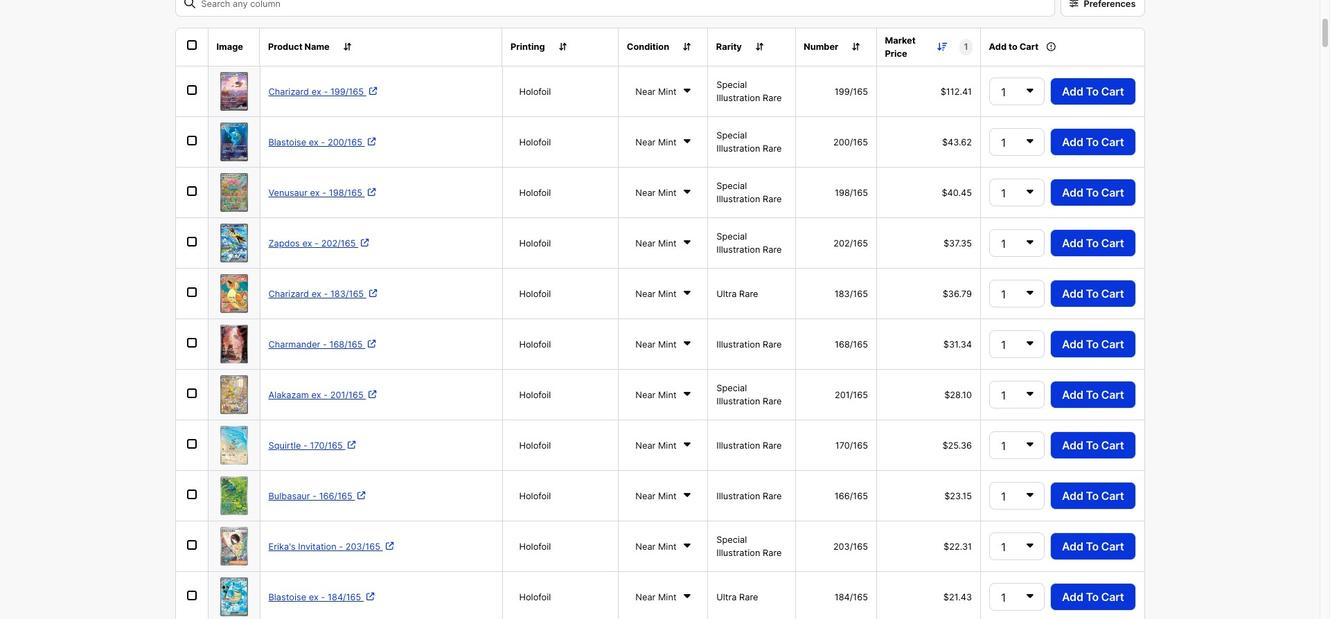 Task type: describe. For each thing, give the bounding box(es) containing it.
near for 201/165
[[636, 390, 656, 400]]

special for 198/165
[[717, 181, 747, 191]]

1 168/165 from the left
[[329, 339, 363, 350]]

arrow down wide short image
[[937, 42, 947, 51]]

1 166/165 from the left
[[319, 491, 353, 501]]

2 200/165 from the left
[[834, 137, 868, 147]]

1 field for $25.36
[[990, 432, 1045, 460]]

1 198/165 from the left
[[329, 187, 362, 198]]

holofoil for 203/165
[[519, 542, 551, 552]]

product name
[[268, 42, 330, 52]]

arrow up right from square image for alakazam ex - 201/165
[[369, 390, 377, 399]]

- for 199/165
[[324, 86, 328, 97]]

alakazam ex - 201/165 thumbnail image
[[220, 376, 248, 414]]

illustration rare for 168/165
[[717, 339, 782, 350]]

$112.41
[[941, 86, 972, 97]]

illustration rare for 166/165
[[717, 491, 782, 501]]

near mint for 183/165
[[636, 289, 677, 299]]

arrow up right from square image for charizard ex - 183/165
[[369, 289, 377, 298]]

charmander
[[269, 339, 320, 350]]

bulbasaur - 166/165 link
[[269, 491, 366, 501]]

special for 202/165
[[717, 231, 747, 242]]

cart for $31.34
[[1101, 338, 1124, 351]]

2 198/165 from the left
[[835, 187, 868, 198]]

to for $36.79
[[1086, 287, 1099, 301]]

image
[[217, 42, 243, 52]]

near mint for 202/165
[[636, 238, 677, 248]]

zapdos ex - 202/165 thumbnail image
[[220, 224, 248, 263]]

near mint for 200/165
[[636, 137, 677, 147]]

add to cart button for $22.31
[[1051, 533, 1136, 561]]

1 199/165 from the left
[[330, 86, 364, 97]]

product
[[268, 42, 303, 52]]

2 184/165 from the left
[[835, 592, 868, 603]]

1 202/165 from the left
[[321, 238, 356, 248]]

2 166/165 from the left
[[835, 491, 868, 501]]

number
[[804, 42, 839, 52]]

arrow up right from square image for charmander - 168/165
[[368, 340, 376, 349]]

add to cart button for $25.36
[[1051, 432, 1136, 460]]

arrow up right from square image for bulbasaur - 166/165
[[358, 492, 366, 500]]

bulbasaur
[[269, 491, 310, 501]]

to
[[1009, 42, 1018, 52]]

mint for 170/165
[[658, 440, 677, 451]]

caret down image for near mint field for 202/165
[[684, 236, 691, 247]]

to for $40.45
[[1086, 186, 1099, 200]]

ex for 183/165
[[312, 289, 321, 299]]

arrow down arrow up image for rarity
[[756, 42, 764, 51]]

9 holofoil from the top
[[519, 491, 551, 501]]

blastoise ex - 200/165 link
[[269, 137, 375, 147]]

charizard ex - 183/165 thumbnail image
[[220, 275, 248, 313]]

printing
[[511, 42, 545, 52]]

illustration for 198/165
[[717, 194, 760, 204]]

mint for 168/165
[[658, 339, 677, 350]]

arrow down arrow up image for number
[[853, 42, 860, 51]]

1 field for $37.35
[[990, 229, 1045, 257]]

blastoise ex - 184/165 link
[[269, 592, 374, 603]]

mint for 184/165
[[658, 592, 677, 603]]

add for $37.35
[[1062, 236, 1084, 250]]

near for 184/165
[[636, 592, 656, 603]]

near mint for 203/165
[[636, 542, 677, 552]]

illustration for 203/165
[[717, 548, 760, 559]]

- for 184/165
[[321, 592, 325, 603]]

add to cart button for $28.10
[[1051, 381, 1136, 409]]

squirtle
[[269, 440, 301, 451]]

charizard ex - 199/165 link
[[269, 86, 377, 97]]

6 holofoil from the top
[[519, 339, 551, 350]]

special illustration rare for 198/165
[[717, 181, 782, 204]]

blastoise for blastoise ex - 200/165
[[269, 137, 306, 147]]

erika's
[[269, 542, 296, 552]]

holofoil for 198/165
[[519, 187, 551, 198]]

rarity
[[716, 42, 742, 52]]

charizard for charizard ex - 183/165
[[269, 289, 309, 299]]

add to cart button for $40.45
[[1051, 179, 1136, 207]]

blastoise ex - 200/165
[[269, 137, 365, 147]]

cart for $25.36
[[1101, 439, 1124, 453]]

Search any column field
[[175, 0, 1055, 16]]

cart for $23.15
[[1101, 489, 1124, 503]]

holofoil for 201/165
[[519, 390, 551, 400]]

squirtle - 170/165 link
[[269, 440, 356, 451]]

near mint for 168/165
[[636, 339, 677, 350]]

special illustration rare for 203/165
[[717, 535, 782, 559]]

near mint field for 202/165
[[627, 231, 699, 255]]

- for 183/165
[[324, 289, 328, 299]]

add to cart for $37.35
[[1062, 236, 1124, 250]]

ex for 201/165
[[311, 390, 321, 400]]

1 field for $23.15
[[990, 482, 1045, 510]]

- for 203/165
[[339, 542, 343, 552]]

caret down image for 184/165 near mint field
[[684, 590, 691, 602]]

caret down image for 1 field related to $23.15
[[1027, 489, 1034, 500]]

- right bulbasaur
[[313, 491, 317, 501]]

2 201/165 from the left
[[835, 390, 868, 400]]

to for $28.10
[[1086, 388, 1099, 402]]

near for 202/165
[[636, 238, 656, 248]]

caret down image for $28.10's 1 field
[[1027, 388, 1034, 399]]

illustration rare for 170/165
[[717, 440, 782, 451]]

add for $40.45
[[1062, 186, 1084, 200]]

near mint field for 183/165
[[627, 282, 699, 306]]

$43.62
[[942, 137, 972, 147]]

1 field for $36.79
[[990, 280, 1045, 308]]

1 170/165 from the left
[[310, 440, 343, 451]]

special for 200/165
[[717, 130, 747, 141]]

2 203/165 from the left
[[834, 542, 868, 552]]

blastoise ex - 184/165 thumbnail image
[[220, 578, 248, 617]]

$36.79
[[943, 289, 972, 299]]

$21.43
[[944, 592, 972, 603]]

ex for 200/165
[[309, 137, 319, 147]]

holofoil for 202/165
[[519, 238, 551, 248]]

ultra for 183/165
[[717, 289, 737, 299]]

charizard ex - 199/165
[[269, 86, 366, 97]]

1 200/165 from the left
[[328, 137, 362, 147]]

illustration for 199/165
[[717, 93, 760, 103]]

venusaur ex - 198/165
[[269, 187, 365, 198]]

$28.10
[[945, 390, 972, 400]]

caret down image for 1 field associated with $31.34
[[1027, 338, 1034, 349]]

caret down image for 1 field corresponding to $36.79
[[1027, 287, 1034, 298]]

zapdos
[[269, 238, 300, 248]]

near mint field for 201/165
[[627, 383, 699, 407]]

- for 201/165
[[324, 390, 328, 400]]

bulbasaur - 166/165 thumbnail image
[[220, 477, 248, 516]]

$37.35
[[944, 238, 972, 248]]

name
[[305, 42, 330, 52]]

alakazam ex - 201/165
[[269, 390, 366, 400]]

special illustration rare for 200/165
[[717, 130, 782, 154]]

illustration for 202/165
[[717, 245, 760, 255]]

mint for 200/165
[[658, 137, 677, 147]]

to for $25.36
[[1086, 439, 1099, 453]]

illustration for 200/165
[[717, 144, 760, 154]]

arrow up right from square image for charizard ex - 199/165
[[369, 87, 377, 96]]

special for 201/165
[[717, 383, 747, 394]]

erika's invitation - 203/165
[[269, 542, 383, 552]]

2 170/165 from the left
[[836, 440, 868, 451]]

add to cart for $31.34
[[1062, 338, 1124, 351]]

to for $37.35
[[1086, 236, 1099, 250]]

ex for 184/165
[[309, 592, 319, 603]]

2 183/165 from the left
[[835, 289, 868, 299]]

market price
[[885, 35, 916, 59]]

erika's invitation - 203/165 link
[[269, 542, 393, 552]]

add to cart for $36.79
[[1062, 287, 1124, 301]]

near mint field for 170/165
[[627, 433, 699, 458]]



Task type: vqa. For each thing, say whether or not it's contained in the screenshot.


Task type: locate. For each thing, give the bounding box(es) containing it.
1 field right the $37.35 on the top right
[[990, 229, 1045, 257]]

add for $22.31
[[1062, 540, 1084, 554]]

3 mint from the top
[[658, 187, 677, 198]]

1 horizontal spatial arrow down arrow up image
[[853, 42, 860, 51]]

to for $31.34
[[1086, 338, 1099, 351]]

arrow down arrow up image right number
[[853, 42, 860, 51]]

0 vertical spatial ultra
[[717, 289, 737, 299]]

2 ultra from the top
[[717, 592, 737, 603]]

1 1 field from the top
[[990, 78, 1045, 105]]

1 horizontal spatial arrow down arrow up image
[[683, 42, 691, 51]]

circle exclamation image
[[1047, 42, 1056, 51]]

1 field for $43.62
[[990, 128, 1045, 156]]

arrow up right from square image right the zapdos ex - 202/165
[[361, 239, 369, 247]]

1 for $40.45
[[1001, 186, 1006, 200]]

1 vertical spatial ultra
[[717, 592, 737, 603]]

1 horizontal spatial 203/165
[[834, 542, 868, 552]]

7 near mint from the top
[[636, 390, 677, 400]]

1 blastoise from the top
[[269, 137, 306, 147]]

arrow up right from square image inside charizard ex - 183/165 link
[[369, 289, 377, 298]]

blastoise ex - 184/165
[[269, 592, 364, 603]]

4 near mint from the top
[[636, 238, 677, 248]]

0 vertical spatial illustration rare
[[717, 339, 782, 350]]

11 mint from the top
[[658, 592, 677, 603]]

168/165
[[329, 339, 363, 350], [835, 339, 868, 350]]

1 horizontal spatial 183/165
[[835, 289, 868, 299]]

1 vertical spatial blastoise
[[269, 592, 306, 603]]

zapdos ex - 202/165 link
[[269, 238, 369, 248]]

1 203/165 from the left
[[346, 542, 380, 552]]

ex
[[312, 86, 321, 97], [309, 137, 319, 147], [310, 187, 320, 198], [302, 238, 312, 248], [312, 289, 321, 299], [311, 390, 321, 400], [309, 592, 319, 603]]

10 mint from the top
[[658, 542, 677, 552]]

1 horizontal spatial 200/165
[[834, 137, 868, 147]]

199/165
[[330, 86, 364, 97], [835, 86, 868, 97]]

near mint
[[636, 86, 677, 97], [636, 137, 677, 147], [636, 187, 677, 198], [636, 238, 677, 248], [636, 289, 677, 299], [636, 339, 677, 350], [636, 390, 677, 400], [636, 440, 677, 451], [636, 491, 677, 501], [636, 542, 677, 552], [636, 592, 677, 603]]

mint for 199/165
[[658, 86, 677, 97]]

1 to from the top
[[1086, 85, 1099, 98]]

200/165
[[328, 137, 362, 147], [834, 137, 868, 147]]

near for 199/165
[[636, 86, 656, 97]]

1 add to cart button from the top
[[1051, 78, 1136, 105]]

0 horizontal spatial 200/165
[[328, 137, 362, 147]]

arrow down arrow up image right rarity
[[756, 42, 764, 51]]

add to cart button
[[1051, 78, 1136, 105], [1051, 128, 1136, 156], [1051, 179, 1136, 207], [1051, 229, 1136, 257], [1051, 280, 1136, 308], [1051, 331, 1136, 358], [1051, 381, 1136, 409], [1051, 432, 1136, 460], [1051, 482, 1136, 510], [1051, 533, 1136, 561], [1051, 584, 1136, 611]]

1 vertical spatial charizard
[[269, 289, 309, 299]]

2 near mint from the top
[[636, 137, 677, 147]]

5 mint from the top
[[658, 289, 677, 299]]

ultra rare for 183/165
[[717, 289, 758, 299]]

1 right $21.43
[[1001, 591, 1006, 605]]

1 right $23.15
[[1001, 490, 1006, 504]]

2 illustration rare from the top
[[717, 440, 782, 451]]

5 illustration from the top
[[717, 339, 760, 350]]

charmander - 168/165 link
[[269, 339, 376, 350]]

8 1 field from the top
[[990, 432, 1045, 460]]

charizard down product
[[269, 86, 309, 97]]

1 right the $43.62
[[1001, 136, 1006, 150]]

add to cart for $43.62
[[1062, 135, 1124, 149]]

1 right $36.79
[[1001, 288, 1006, 302]]

1 field right $36.79
[[990, 280, 1045, 308]]

11 1 field from the top
[[990, 584, 1045, 611]]

1 right the $37.35 on the top right
[[1001, 237, 1006, 251]]

1 field for $22.31
[[990, 533, 1045, 561]]

7 near from the top
[[636, 390, 656, 400]]

5 special from the top
[[717, 383, 747, 394]]

8 mint from the top
[[658, 440, 677, 451]]

near for 200/165
[[636, 137, 656, 147]]

charizard ex - 183/165 link
[[269, 289, 377, 299]]

caret down image for near mint field associated with 166/165
[[684, 489, 691, 500]]

8 near mint field from the top
[[627, 433, 699, 458]]

1 field right $31.34
[[990, 331, 1045, 358]]

6 special from the top
[[717, 535, 747, 545]]

2 special illustration rare from the top
[[717, 130, 782, 154]]

blastoise down erika's
[[269, 592, 306, 603]]

1 right $31.34
[[1001, 338, 1006, 352]]

1 horizontal spatial 166/165
[[835, 491, 868, 501]]

charizard ex - 183/165
[[269, 289, 366, 299]]

1 right arrow down wide short "image"
[[964, 42, 968, 52]]

arrow up right from square image for erika's invitation - 203/165
[[386, 542, 393, 551]]

special illustration rare for 201/165
[[717, 383, 782, 407]]

arrow down arrow up image right name
[[344, 42, 351, 51]]

mint for 198/165
[[658, 187, 677, 198]]

7 add to cart button from the top
[[1051, 381, 1136, 409]]

1 field right the $25.36
[[990, 432, 1045, 460]]

0 horizontal spatial 202/165
[[321, 238, 356, 248]]

0 horizontal spatial 203/165
[[346, 542, 380, 552]]

9 to from the top
[[1086, 489, 1099, 503]]

cart for $36.79
[[1101, 287, 1124, 301]]

2 vertical spatial illustration rare
[[717, 491, 782, 501]]

3 to from the top
[[1086, 186, 1099, 200]]

ex up venusaur ex - 198/165
[[309, 137, 319, 147]]

arrow up right from square image for blastoise ex - 200/165
[[368, 137, 375, 146]]

special illustration rare
[[717, 80, 782, 103], [717, 130, 782, 154], [717, 181, 782, 204], [717, 231, 782, 255], [717, 383, 782, 407], [717, 535, 782, 559]]

ex down invitation
[[309, 592, 319, 603]]

- right charmander
[[323, 339, 327, 350]]

1 184/165 from the left
[[328, 592, 361, 603]]

rare
[[763, 93, 782, 103], [763, 144, 782, 154], [763, 194, 782, 204], [763, 245, 782, 255], [739, 289, 758, 299], [763, 339, 782, 350], [763, 396, 782, 407], [763, 440, 782, 451], [763, 491, 782, 501], [763, 548, 782, 559], [739, 592, 758, 603]]

caret down image for $22.31 1 field
[[1027, 540, 1034, 551]]

-
[[324, 86, 328, 97], [321, 137, 325, 147], [322, 187, 327, 198], [315, 238, 319, 248], [324, 289, 328, 299], [323, 339, 327, 350], [324, 390, 328, 400], [304, 440, 308, 451], [313, 491, 317, 501], [339, 542, 343, 552], [321, 592, 325, 603]]

202/165
[[321, 238, 356, 248], [834, 238, 868, 248]]

near for 166/165
[[636, 491, 656, 501]]

- down erika's invitation - 203/165
[[321, 592, 325, 603]]

arrow up right from square image right charmander - 168/165
[[368, 340, 376, 349]]

invitation
[[298, 542, 337, 552]]

1 field right $40.45
[[990, 179, 1045, 207]]

holofoil for 199/165
[[519, 86, 551, 97]]

add
[[989, 42, 1007, 52], [1062, 85, 1084, 98], [1062, 135, 1084, 149], [1062, 186, 1084, 200], [1062, 236, 1084, 250], [1062, 287, 1084, 301], [1062, 338, 1084, 351], [1062, 388, 1084, 402], [1062, 439, 1084, 453], [1062, 489, 1084, 503], [1062, 540, 1084, 554], [1062, 590, 1084, 604]]

magnifying glass image
[[184, 0, 195, 8]]

10 1 field from the top
[[990, 533, 1045, 561]]

1 right $28.10
[[1001, 389, 1006, 403]]

None checkbox
[[187, 40, 196, 50], [187, 186, 196, 196], [187, 439, 196, 449], [187, 40, 196, 50], [187, 186, 196, 196], [187, 439, 196, 449]]

near mint for 199/165
[[636, 86, 677, 97]]

mint for 203/165
[[658, 542, 677, 552]]

arrow up right from square image inside alakazam ex - 201/165 link
[[369, 390, 377, 399]]

cart for $28.10
[[1101, 388, 1124, 402]]

ex right zapdos
[[302, 238, 312, 248]]

arrow up right from square image right charizard ex - 199/165
[[369, 87, 377, 96]]

6 near mint field from the top
[[627, 332, 699, 357]]

2 holofoil from the top
[[519, 137, 551, 147]]

2 168/165 from the left
[[835, 339, 868, 350]]

mint
[[658, 86, 677, 97], [658, 137, 677, 147], [658, 187, 677, 198], [658, 238, 677, 248], [658, 289, 677, 299], [658, 339, 677, 350], [658, 390, 677, 400], [658, 440, 677, 451], [658, 491, 677, 501], [658, 542, 677, 552], [658, 592, 677, 603]]

mint for 201/165
[[658, 390, 677, 400]]

11 near mint field from the top
[[627, 585, 699, 610]]

add to cart
[[989, 42, 1039, 52]]

1 vertical spatial ultra rare
[[717, 592, 758, 603]]

arrow up right from square image
[[369, 87, 377, 96], [361, 239, 369, 247], [369, 390, 377, 399], [348, 441, 356, 450], [358, 492, 366, 500], [386, 542, 393, 551]]

arrow up right from square image right venusaur ex - 198/165
[[368, 188, 375, 197]]

4 near mint field from the top
[[627, 231, 699, 255]]

holofoil for 184/165
[[519, 592, 551, 603]]

8 holofoil from the top
[[519, 440, 551, 451]]

add for $21.43
[[1062, 590, 1084, 604]]

$40.45
[[942, 187, 972, 198]]

holofoil
[[519, 86, 551, 97], [519, 137, 551, 147], [519, 187, 551, 198], [519, 238, 551, 248], [519, 289, 551, 299], [519, 339, 551, 350], [519, 390, 551, 400], [519, 440, 551, 451], [519, 491, 551, 501], [519, 542, 551, 552], [519, 592, 551, 603]]

ex down name
[[312, 86, 321, 97]]

arrow up right from square image inside squirtle - 170/165 link
[[348, 441, 356, 450]]

7 near mint field from the top
[[627, 383, 699, 407]]

170/165
[[310, 440, 343, 451], [836, 440, 868, 451]]

10 to from the top
[[1086, 540, 1099, 554]]

cart for $43.62
[[1101, 135, 1124, 149]]

arrow up right from square image inside the venusaur ex - 198/165 link
[[368, 188, 375, 197]]

add for $112.41
[[1062, 85, 1084, 98]]

arrow up right from square image inside 'blastoise ex - 200/165' link
[[368, 137, 375, 146]]

1 ultra from the top
[[717, 289, 737, 299]]

arrow up right from square image for blastoise ex - 184/165
[[367, 593, 374, 602]]

arrow up right from square image right erika's invitation - 203/165
[[386, 542, 393, 551]]

alakazam ex - 201/165 link
[[269, 390, 377, 400]]

1 for $43.62
[[1001, 136, 1006, 150]]

arrow up right from square image inside charizard ex - 199/165 link
[[369, 87, 377, 96]]

to
[[1086, 85, 1099, 98], [1086, 135, 1099, 149], [1086, 186, 1099, 200], [1086, 236, 1099, 250], [1086, 287, 1099, 301], [1086, 338, 1099, 351], [1086, 388, 1099, 402], [1086, 439, 1099, 453], [1086, 489, 1099, 503], [1086, 540, 1099, 554], [1086, 590, 1099, 604]]

arrow up right from square image right charizard ex - 183/165
[[369, 289, 377, 298]]

0 horizontal spatial 199/165
[[330, 86, 364, 97]]

arrow up right from square image right squirtle - 170/165
[[348, 441, 356, 450]]

4 add to cart from the top
[[1062, 236, 1124, 250]]

near mint field for 184/165
[[627, 585, 699, 610]]

1 special from the top
[[717, 80, 747, 90]]

arrow up right from square image right blastoise ex - 184/165
[[367, 593, 374, 602]]

1 183/165 from the left
[[330, 289, 364, 299]]

183/165
[[330, 289, 364, 299], [835, 289, 868, 299]]

0 horizontal spatial 198/165
[[329, 187, 362, 198]]

5 to from the top
[[1086, 287, 1099, 301]]

near for 183/165
[[636, 289, 656, 299]]

4 near from the top
[[636, 238, 656, 248]]

mint for 202/165
[[658, 238, 677, 248]]

5 add to cart from the top
[[1062, 287, 1124, 301]]

near mint for 184/165
[[636, 592, 677, 603]]

cart for $22.31
[[1101, 540, 1124, 554]]

9 add to cart from the top
[[1062, 489, 1124, 503]]

1 down add to cart
[[1001, 85, 1006, 99]]

1 field for $40.45
[[990, 179, 1045, 207]]

near mint field for 168/165
[[627, 332, 699, 357]]

add for $31.34
[[1062, 338, 1084, 351]]

1
[[964, 42, 968, 52], [1001, 85, 1006, 99], [1001, 136, 1006, 150], [1001, 186, 1006, 200], [1001, 237, 1006, 251], [1001, 288, 1006, 302], [1001, 338, 1006, 352], [1001, 389, 1006, 403], [1001, 439, 1006, 453], [1001, 490, 1006, 504], [1001, 541, 1006, 554], [1001, 591, 1006, 605]]

1 charizard from the top
[[269, 86, 309, 97]]

- down charizard ex - 199/165 link
[[321, 137, 325, 147]]

zapdos ex - 202/165
[[269, 238, 358, 248]]

ultra rare for 184/165
[[717, 592, 758, 603]]

3 special from the top
[[717, 181, 747, 191]]

1 for $112.41
[[1001, 85, 1006, 99]]

7 to from the top
[[1086, 388, 1099, 402]]

ex for 202/165
[[302, 238, 312, 248]]

- for 200/165
[[321, 137, 325, 147]]

2 199/165 from the left
[[835, 86, 868, 97]]

charmander - 168/165 thumbnail image
[[220, 325, 248, 364]]

0 vertical spatial ultra rare
[[717, 289, 758, 299]]

2 illustration from the top
[[717, 144, 760, 154]]

3 near mint from the top
[[636, 187, 677, 198]]

add for $23.15
[[1062, 489, 1084, 503]]

ultra
[[717, 289, 737, 299], [717, 592, 737, 603]]

1 field right $23.15
[[990, 482, 1045, 510]]

near for 170/165
[[636, 440, 656, 451]]

$22.31
[[944, 542, 972, 552]]

erika's invitation - 203/165 thumbnail image
[[220, 528, 248, 566]]

charizard
[[269, 86, 309, 97], [269, 289, 309, 299]]

3 illustration from the top
[[717, 194, 760, 204]]

2 202/165 from the left
[[834, 238, 868, 248]]

1 field right $21.43
[[990, 584, 1045, 611]]

market
[[885, 35, 916, 46]]

arrow up right from square image inside charmander - 168/165 link
[[368, 340, 376, 349]]

3 illustration rare from the top
[[717, 491, 782, 501]]

1 field for $28.10
[[990, 381, 1045, 409]]

arrow down arrow up image
[[344, 42, 351, 51], [683, 42, 691, 51], [756, 42, 764, 51]]

1 illustration rare from the top
[[717, 339, 782, 350]]

166/165
[[319, 491, 353, 501], [835, 491, 868, 501]]

blastoise ex - 200/165 thumbnail image
[[220, 123, 248, 161]]

condition
[[627, 42, 669, 52]]

charizard for charizard ex - 199/165
[[269, 86, 309, 97]]

squirtle - 170/165
[[269, 440, 345, 451]]

charizard ex - 199/165 thumbnail image
[[220, 72, 248, 111]]

3 1 field from the top
[[990, 179, 1045, 207]]

arrow up right from square image
[[368, 137, 375, 146], [368, 188, 375, 197], [369, 289, 377, 298], [368, 340, 376, 349], [367, 593, 374, 602]]

2 ultra rare from the top
[[717, 592, 758, 603]]

venusaur ex - 198/165 link
[[269, 187, 375, 198]]

arrow up right from square image right blastoise ex - 200/165
[[368, 137, 375, 146]]

arrow down arrow up image right printing
[[559, 42, 567, 51]]

6 near mint from the top
[[636, 339, 677, 350]]

mint for 166/165
[[658, 491, 677, 501]]

1 horizontal spatial 170/165
[[836, 440, 868, 451]]

7 holofoil from the top
[[519, 390, 551, 400]]

0 vertical spatial blastoise
[[269, 137, 306, 147]]

0 horizontal spatial 168/165
[[329, 339, 363, 350]]

1 horizontal spatial 199/165
[[835, 86, 868, 97]]

0 horizontal spatial 170/165
[[310, 440, 343, 451]]

add to cart for $25.36
[[1062, 439, 1124, 453]]

0 horizontal spatial 166/165
[[319, 491, 353, 501]]

1 near mint field from the top
[[627, 79, 699, 104]]

- right 'squirtle'
[[304, 440, 308, 451]]

201/165
[[330, 390, 364, 400], [835, 390, 868, 400]]

2 add to cart button from the top
[[1051, 128, 1136, 156]]

- right zapdos
[[315, 238, 319, 248]]

near mint field for 200/165
[[627, 130, 699, 154]]

arrow up right from square image inside zapdos ex - 202/165 link
[[361, 239, 369, 247]]

blastoise
[[269, 137, 306, 147], [269, 592, 306, 603]]

illustration rare
[[717, 339, 782, 350], [717, 440, 782, 451], [717, 491, 782, 501]]

1 vertical spatial illustration rare
[[717, 440, 782, 451]]

1 for $37.35
[[1001, 237, 1006, 251]]

caret down image
[[1027, 186, 1034, 197], [684, 236, 691, 247], [1027, 287, 1034, 298], [684, 338, 691, 349], [1027, 338, 1034, 349], [1027, 388, 1034, 399], [684, 439, 691, 450], [684, 489, 691, 500], [1027, 489, 1034, 500], [1027, 540, 1034, 551], [684, 590, 691, 602], [1027, 590, 1034, 602]]

9 mint from the top
[[658, 491, 677, 501]]

199/165 down number
[[835, 86, 868, 97]]

1 special illustration rare from the top
[[717, 80, 782, 103]]

1 horizontal spatial 201/165
[[835, 390, 868, 400]]

4 holofoil from the top
[[519, 238, 551, 248]]

blastoise up venusaur
[[269, 137, 306, 147]]

add to cart for $21.43
[[1062, 590, 1124, 604]]

198/165
[[329, 187, 362, 198], [835, 187, 868, 198]]

near
[[636, 86, 656, 97], [636, 137, 656, 147], [636, 187, 656, 198], [636, 238, 656, 248], [636, 289, 656, 299], [636, 339, 656, 350], [636, 390, 656, 400], [636, 440, 656, 451], [636, 491, 656, 501], [636, 542, 656, 552], [636, 592, 656, 603]]

3 arrow down arrow up image from the left
[[756, 42, 764, 51]]

3 holofoil from the top
[[519, 187, 551, 198]]

5 near from the top
[[636, 289, 656, 299]]

ex right venusaur
[[310, 187, 320, 198]]

1 field right the $22.31
[[990, 533, 1045, 561]]

arrow down arrow up image for product name
[[344, 42, 351, 51]]

arrow down arrow up image
[[559, 42, 567, 51], [853, 42, 860, 51]]

11 near from the top
[[636, 592, 656, 603]]

1 holofoil from the top
[[519, 86, 551, 97]]

1 right $40.45
[[1001, 186, 1006, 200]]

alakazam
[[269, 390, 309, 400]]

11 to from the top
[[1086, 590, 1099, 604]]

1 field right $28.10
[[990, 381, 1045, 409]]

1 ultra rare from the top
[[717, 289, 758, 299]]

2 horizontal spatial arrow down arrow up image
[[756, 42, 764, 51]]

charizard down zapdos
[[269, 289, 309, 299]]

cart for $37.35
[[1101, 236, 1124, 250]]

0 horizontal spatial 201/165
[[330, 390, 364, 400]]

price
[[885, 48, 908, 59]]

2 near from the top
[[636, 137, 656, 147]]

1 horizontal spatial 168/165
[[835, 339, 868, 350]]

near for 198/165
[[636, 187, 656, 198]]

- right venusaur
[[322, 187, 327, 198]]

squirtle - 170/165 thumbnail image
[[220, 426, 248, 465]]

to for $23.15
[[1086, 489, 1099, 503]]

add to cart button for $37.35
[[1051, 229, 1136, 257]]

3 add to cart button from the top
[[1051, 179, 1136, 207]]

None checkbox
[[187, 85, 196, 95], [187, 135, 196, 145], [187, 237, 196, 246], [187, 287, 196, 297], [187, 338, 196, 348], [187, 388, 196, 398], [187, 490, 196, 499], [187, 540, 196, 550], [187, 591, 196, 600], [187, 85, 196, 95], [187, 135, 196, 145], [187, 237, 196, 246], [187, 287, 196, 297], [187, 338, 196, 348], [187, 388, 196, 398], [187, 490, 196, 499], [187, 540, 196, 550], [187, 591, 196, 600]]

2 blastoise from the top
[[269, 592, 306, 603]]

add for $36.79
[[1062, 287, 1084, 301]]

add to cart
[[1062, 85, 1124, 98], [1062, 135, 1124, 149], [1062, 186, 1124, 200], [1062, 236, 1124, 250], [1062, 287, 1124, 301], [1062, 338, 1124, 351], [1062, 388, 1124, 402], [1062, 439, 1124, 453], [1062, 489, 1124, 503], [1062, 540, 1124, 554], [1062, 590, 1124, 604]]

1 field for $112.41
[[990, 78, 1045, 105]]

7 illustration from the top
[[717, 440, 760, 451]]

arrow up right from square image right alakazam ex - 201/165
[[369, 390, 377, 399]]

203/165
[[346, 542, 380, 552], [834, 542, 868, 552]]

10 near from the top
[[636, 542, 656, 552]]

7 add to cart from the top
[[1062, 388, 1124, 402]]

- right alakazam
[[324, 390, 328, 400]]

1 add to cart from the top
[[1062, 85, 1124, 98]]

near mint field for 203/165
[[627, 535, 699, 559]]

199/165 up 'blastoise ex - 200/165' link
[[330, 86, 364, 97]]

8 near mint from the top
[[636, 440, 677, 451]]

6 add to cart button from the top
[[1051, 331, 1136, 358]]

caret down image
[[684, 85, 691, 96], [1027, 85, 1034, 96], [684, 135, 691, 146], [1027, 135, 1034, 146], [684, 186, 691, 197], [1027, 236, 1034, 247], [684, 287, 691, 298], [684, 388, 691, 399], [1027, 439, 1034, 450], [684, 540, 691, 551]]

- for 202/165
[[315, 238, 319, 248]]

4 special illustration rare from the top
[[717, 231, 782, 255]]

ex up charmander - 168/165
[[312, 289, 321, 299]]

8 add to cart button from the top
[[1051, 432, 1136, 460]]

$31.34
[[944, 339, 972, 350]]

- up charmander - 168/165 link
[[324, 289, 328, 299]]

arrow up right from square image inside blastoise ex - 184/165 'link'
[[367, 593, 374, 602]]

charmander - 168/165
[[269, 339, 365, 350]]

venusaur ex - 198/165 thumbnail image
[[220, 173, 248, 212]]

0 vertical spatial charizard
[[269, 86, 309, 97]]

184/165
[[328, 592, 361, 603], [835, 592, 868, 603]]

1 right the $22.31
[[1001, 541, 1006, 554]]

venusaur
[[269, 187, 308, 198]]

to for $43.62
[[1086, 135, 1099, 149]]

0 horizontal spatial 184/165
[[328, 592, 361, 603]]

0 horizontal spatial 183/165
[[330, 289, 364, 299]]

1 horizontal spatial 202/165
[[834, 238, 868, 248]]

2 charizard from the top
[[269, 289, 309, 299]]

- for 198/165
[[322, 187, 327, 198]]

cart
[[1020, 42, 1039, 52], [1101, 85, 1124, 98], [1101, 135, 1124, 149], [1101, 186, 1124, 200], [1101, 236, 1124, 250], [1101, 287, 1124, 301], [1101, 338, 1124, 351], [1101, 388, 1124, 402], [1101, 439, 1124, 453], [1101, 489, 1124, 503], [1101, 540, 1124, 554], [1101, 590, 1124, 604]]

5 near mint field from the top
[[627, 282, 699, 306]]

ultra for 184/165
[[717, 592, 737, 603]]

9 illustration from the top
[[717, 548, 760, 559]]

- down name
[[324, 86, 328, 97]]

1 201/165 from the left
[[330, 390, 364, 400]]

11 near mint from the top
[[636, 592, 677, 603]]

add to cart for $40.45
[[1062, 186, 1124, 200]]

ex right alakazam
[[311, 390, 321, 400]]

1 field
[[990, 78, 1045, 105], [990, 128, 1045, 156], [990, 179, 1045, 207], [990, 229, 1045, 257], [990, 280, 1045, 308], [990, 331, 1045, 358], [990, 381, 1045, 409], [990, 432, 1045, 460], [990, 482, 1045, 510], [990, 533, 1045, 561], [990, 584, 1045, 611]]

arrow down arrow up image right condition
[[683, 42, 691, 51]]

1 horizontal spatial 198/165
[[835, 187, 868, 198]]

1 field for $21.43
[[990, 584, 1045, 611]]

1 field right the $43.62
[[990, 128, 1045, 156]]

1 horizontal spatial 184/165
[[835, 592, 868, 603]]

Near Mint field
[[627, 79, 699, 104], [627, 130, 699, 154], [627, 181, 699, 205], [627, 231, 699, 255], [627, 282, 699, 306], [627, 332, 699, 357], [627, 383, 699, 407], [627, 433, 699, 458], [627, 484, 699, 508], [627, 535, 699, 559], [627, 585, 699, 610]]

sliders image
[[1070, 0, 1079, 8]]

near mint for 198/165
[[636, 187, 677, 198]]

0 horizontal spatial arrow down arrow up image
[[559, 42, 567, 51]]

10 holofoil from the top
[[519, 542, 551, 552]]

2 arrow down arrow up image from the left
[[853, 42, 860, 51]]

illustration for 201/165
[[717, 396, 760, 407]]

arrow up right from square image inside bulbasaur - 166/165 link
[[358, 492, 366, 500]]

0 horizontal spatial arrow down arrow up image
[[344, 42, 351, 51]]

1 field down add to cart
[[990, 78, 1045, 105]]

3 special illustration rare from the top
[[717, 181, 782, 204]]

arrow up right from square image right bulbasaur - 166/165
[[358, 492, 366, 500]]

special
[[717, 80, 747, 90], [717, 130, 747, 141], [717, 181, 747, 191], [717, 231, 747, 242], [717, 383, 747, 394], [717, 535, 747, 545]]

1 right the $25.36
[[1001, 439, 1006, 453]]

1 for $25.36
[[1001, 439, 1006, 453]]

$23.15
[[945, 491, 972, 501]]

- right invitation
[[339, 542, 343, 552]]

6 to from the top
[[1086, 338, 1099, 351]]

8 illustration from the top
[[717, 491, 760, 501]]

ultra rare
[[717, 289, 758, 299], [717, 592, 758, 603]]

bulbasaur - 166/165
[[269, 491, 355, 501]]

7 1 field from the top
[[990, 381, 1045, 409]]

arrow up right from square image inside erika's invitation - 203/165 link
[[386, 542, 393, 551]]

near mint field for 166/165
[[627, 484, 699, 508]]

illustration
[[717, 93, 760, 103], [717, 144, 760, 154], [717, 194, 760, 204], [717, 245, 760, 255], [717, 339, 760, 350], [717, 396, 760, 407], [717, 440, 760, 451], [717, 491, 760, 501], [717, 548, 760, 559]]

add to cart for $28.10
[[1062, 388, 1124, 402]]

$25.36
[[943, 440, 972, 451]]



